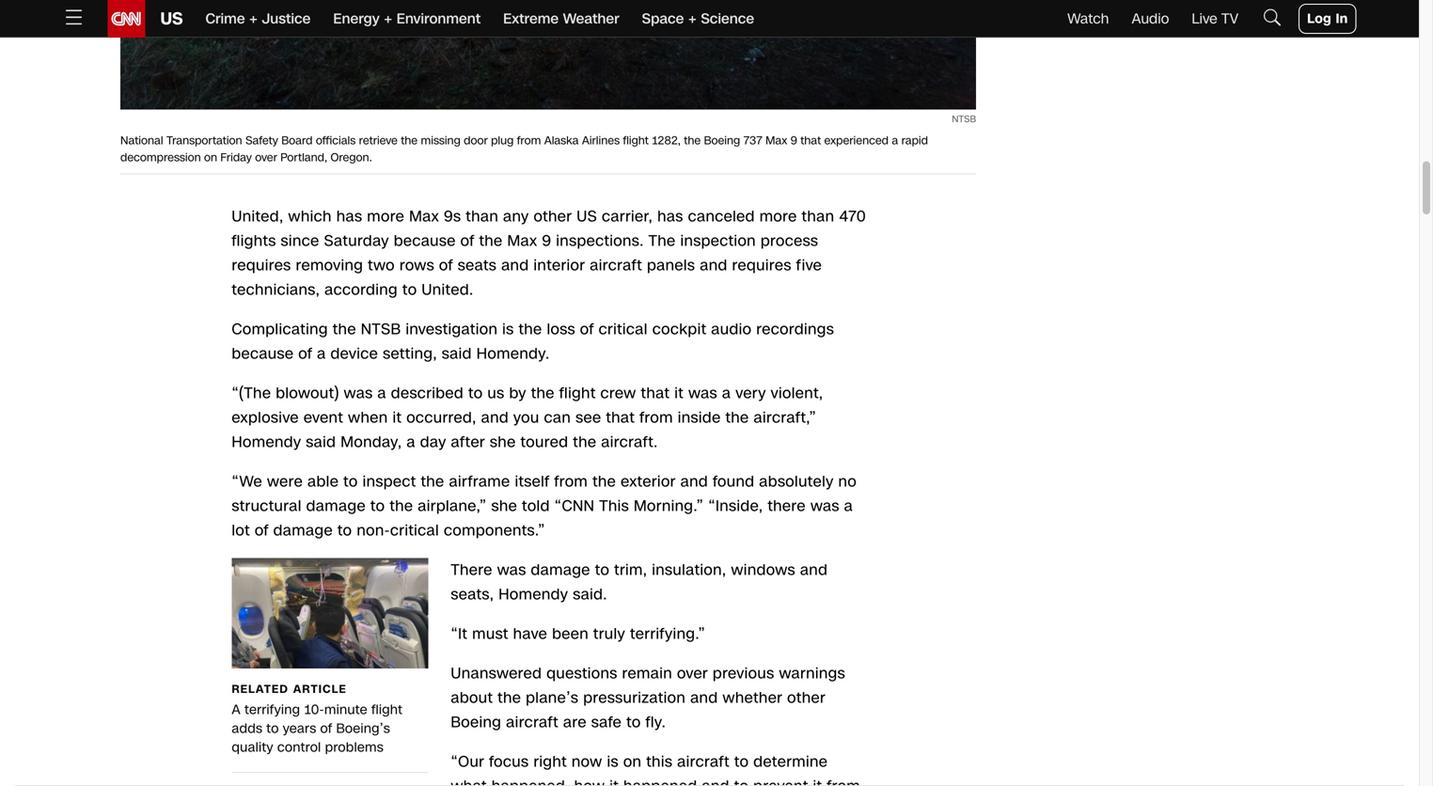 Task type: locate. For each thing, give the bounding box(es) containing it.
of inside a terrifying 10-minute flight adds to years of boeing's quality control problems
[[320, 719, 332, 738]]

problems
[[325, 738, 384, 756]]

the inside unanswered questions remain over previous warnings about the plane's pressurization and whether other boeing aircraft are safe to fly.
[[498, 687, 521, 708]]

a left device
[[317, 343, 326, 364]]

damage down able
[[306, 495, 366, 517]]

and down us
[[481, 407, 509, 428]]

of down 10-
[[320, 719, 332, 738]]

watch link
[[1068, 9, 1109, 29]]

it
[[674, 383, 684, 404], [393, 407, 402, 428], [610, 776, 619, 786], [813, 776, 822, 786]]

damage up said.
[[531, 559, 590, 580]]

9 right 737
[[791, 132, 797, 148]]

other right any
[[534, 206, 572, 227]]

said down investigation
[[442, 343, 472, 364]]

a inside national transportation safety board officials retrieve the missing door plug from alaska airlines flight 1282, the boeing 737 max 9 that experienced a rapid decompression on friday over portland, oregon.
[[892, 132, 898, 148]]

0 vertical spatial aircraft
[[590, 255, 642, 276]]

over inside national transportation safety board officials retrieve the missing door plug from alaska airlines flight 1282, the boeing 737 max 9 that experienced a rapid decompression on friday over portland, oregon.
[[255, 149, 277, 165]]

1 horizontal spatial than
[[802, 206, 835, 227]]

crew
[[600, 383, 636, 404]]

flight inside a terrifying 10-minute flight adds to years of boeing's quality control problems
[[371, 700, 403, 719]]

2 vertical spatial damage
[[531, 559, 590, 580]]

1 horizontal spatial more
[[760, 206, 797, 227]]

0 horizontal spatial from
[[517, 132, 541, 148]]

1 vertical spatial that
[[641, 383, 670, 404]]

0 vertical spatial homendy
[[232, 431, 301, 453]]

watch
[[1068, 9, 1109, 29]]

1 horizontal spatial over
[[677, 663, 708, 684]]

flight
[[623, 132, 649, 148], [559, 383, 596, 404], [371, 700, 403, 719]]

0 horizontal spatial flight
[[371, 700, 403, 719]]

search icon image
[[1261, 6, 1284, 28]]

this
[[646, 751, 673, 772]]

inspection
[[680, 230, 756, 251]]

that inside national transportation safety board officials retrieve the missing door plug from alaska airlines flight 1282, the boeing 737 max 9 that experienced a rapid decompression on friday over portland, oregon.
[[800, 132, 821, 148]]

0 vertical spatial on
[[204, 149, 217, 165]]

1 vertical spatial said
[[306, 431, 336, 453]]

1 vertical spatial aircraft
[[506, 712, 559, 733]]

1 vertical spatial because
[[232, 343, 294, 364]]

science
[[701, 9, 754, 29]]

1 horizontal spatial ntsb
[[952, 112, 976, 125]]

weather
[[563, 9, 619, 29]]

and down the previous
[[690, 687, 718, 708]]

1 vertical spatial max
[[409, 206, 439, 227]]

aircraft down plane's at the left bottom
[[506, 712, 559, 733]]

was up when at the bottom left of page
[[344, 383, 373, 404]]

she down you
[[490, 431, 516, 453]]

day
[[420, 431, 446, 453]]

2 vertical spatial aircraft
[[677, 751, 730, 772]]

1 vertical spatial she
[[491, 495, 517, 517]]

1 horizontal spatial max
[[507, 230, 537, 251]]

+ for energy
[[384, 9, 392, 29]]

1 vertical spatial boeing
[[451, 712, 501, 733]]

1 + from the left
[[249, 9, 258, 29]]

crime + justice
[[205, 9, 311, 29]]

than right 9s
[[466, 206, 499, 227]]

0 horizontal spatial other
[[534, 206, 572, 227]]

over down safety
[[255, 149, 277, 165]]

from
[[517, 132, 541, 148], [640, 407, 673, 428], [554, 471, 588, 492]]

3 + from the left
[[688, 9, 697, 29]]

critical left cockpit
[[599, 319, 648, 340]]

is right now
[[607, 751, 619, 772]]

been
[[552, 623, 589, 644]]

us left crime
[[160, 7, 183, 31]]

us link
[[145, 0, 183, 38]]

is up "homendy."
[[502, 319, 514, 340]]

0 vertical spatial that
[[800, 132, 821, 148]]

2 horizontal spatial max
[[766, 132, 787, 148]]

must
[[472, 623, 509, 644]]

0 horizontal spatial homendy
[[232, 431, 301, 453]]

flight up see
[[559, 383, 596, 404]]

violent,
[[771, 383, 823, 404]]

0 horizontal spatial max
[[409, 206, 439, 227]]

1 horizontal spatial on
[[623, 751, 642, 772]]

1 horizontal spatial boeing
[[704, 132, 740, 148]]

1 vertical spatial from
[[640, 407, 673, 428]]

that
[[800, 132, 821, 148], [641, 383, 670, 404], [606, 407, 635, 428]]

aircraft inside unanswered questions remain over previous warnings about the plane's pressurization and whether other boeing aircraft are safe to fly.
[[506, 712, 559, 733]]

0 vertical spatial us
[[160, 7, 183, 31]]

2 vertical spatial flight
[[371, 700, 403, 719]]

0 horizontal spatial more
[[367, 206, 405, 227]]

a left day
[[407, 431, 416, 453]]

2 requires from the left
[[732, 255, 792, 276]]

to inside there was damage to trim, insulation, windows and seats, homendy said.
[[595, 559, 610, 580]]

homendy down explosive
[[232, 431, 301, 453]]

from up "cnn
[[554, 471, 588, 492]]

to left the "fly."
[[626, 712, 641, 733]]

is inside complicating the ntsb investigation is the loss of critical cockpit audio recordings because of a device setting, said homendy.
[[502, 319, 514, 340]]

requires down process
[[732, 255, 792, 276]]

damage inside there was damage to trim, insulation, windows and seats, homendy said.
[[531, 559, 590, 580]]

morning."
[[634, 495, 704, 517]]

complicating the ntsb investigation is the loss of critical cockpit audio recordings because of a device setting, said homendy.
[[232, 319, 834, 364]]

airplane,"
[[418, 495, 487, 517]]

than left 470
[[802, 206, 835, 227]]

and down the inspection
[[700, 255, 728, 276]]

1 vertical spatial 9
[[542, 230, 551, 251]]

flight left the 1282,
[[623, 132, 649, 148]]

the up seats
[[479, 230, 503, 251]]

1 vertical spatial flight
[[559, 383, 596, 404]]

aircraft.
[[601, 431, 658, 453]]

the right by
[[531, 383, 555, 404]]

aircraft down inspections.
[[590, 255, 642, 276]]

has up the
[[657, 206, 683, 227]]

0 horizontal spatial +
[[249, 9, 258, 29]]

0 horizontal spatial aircraft
[[506, 712, 559, 733]]

from inside "(the blowout) was a described to us by the flight crew that it was a very violent, explosive event when it occurred, and you can see that from inside the aircraft," homendy said monday, a day after she toured the aircraft.
[[640, 407, 673, 428]]

"it
[[451, 623, 468, 644]]

critical
[[599, 319, 648, 340], [390, 520, 439, 541]]

1 more from the left
[[367, 206, 405, 227]]

1 vertical spatial critical
[[390, 520, 439, 541]]

united.
[[422, 279, 473, 300]]

1 vertical spatial on
[[623, 751, 642, 772]]

1 vertical spatial over
[[677, 663, 708, 684]]

from inside national transportation safety board officials retrieve the missing door plug from alaska airlines flight 1282, the boeing 737 max 9 that experienced a rapid decompression on friday over portland, oregon.
[[517, 132, 541, 148]]

lot
[[232, 520, 250, 541]]

0 horizontal spatial boeing
[[451, 712, 501, 733]]

1 horizontal spatial aircraft
[[590, 255, 642, 276]]

of
[[460, 230, 474, 251], [439, 255, 453, 276], [580, 319, 594, 340], [298, 343, 312, 364], [255, 520, 269, 541], [320, 719, 332, 738]]

on down transportation
[[204, 149, 217, 165]]

the down unanswered
[[498, 687, 521, 708]]

is inside "our focus right now is on this aircraft to determine what happened, how it happened and to prevent it fro
[[607, 751, 619, 772]]

to inside a terrifying 10-minute flight adds to years of boeing's quality control problems
[[266, 719, 279, 738]]

is for the
[[502, 319, 514, 340]]

found
[[713, 471, 755, 492]]

inspections.
[[556, 230, 644, 251]]

national transportation safety board officials retrieve the missing door plug from alaska airlines flight 1282, the boeing 737 max 9 that experienced a rapid decompression on friday over portland, oregon.
[[120, 132, 928, 165]]

have
[[513, 623, 547, 644]]

1 has from the left
[[336, 206, 362, 227]]

said down event
[[306, 431, 336, 453]]

"cnn
[[555, 495, 595, 517]]

0 horizontal spatial over
[[255, 149, 277, 165]]

recordings
[[756, 319, 834, 340]]

to left prevent
[[734, 776, 749, 786]]

which
[[288, 206, 332, 227]]

it right how
[[610, 776, 619, 786]]

1 vertical spatial homendy
[[499, 584, 568, 605]]

that right the crew
[[641, 383, 670, 404]]

from inside "we were able to inspect the airframe itself from the exterior and found absolutely no structural damage to the airplane," she told "cnn this morning." "inside, there was a lot of damage to non-critical components."
[[554, 471, 588, 492]]

more up process
[[760, 206, 797, 227]]

safety
[[245, 132, 278, 148]]

1 than from the left
[[466, 206, 499, 227]]

friday
[[220, 149, 252, 165]]

+
[[249, 9, 258, 29], [384, 9, 392, 29], [688, 9, 697, 29]]

aircraft right this at the left bottom
[[677, 751, 730, 772]]

+ right space
[[688, 9, 697, 29]]

she inside "(the blowout) was a described to us by the flight crew that it was a very violent, explosive event when it occurred, and you can see that from inside the aircraft," homendy said monday, a day after she toured the aircraft.
[[490, 431, 516, 453]]

damage down structural
[[273, 520, 333, 541]]

was down the "no"
[[810, 495, 840, 517]]

2 vertical spatial from
[[554, 471, 588, 492]]

1 vertical spatial ntsb
[[361, 319, 401, 340]]

1 vertical spatial is
[[607, 751, 619, 772]]

and inside "we were able to inspect the airframe itself from the exterior and found absolutely no structural damage to the airplane," she told "cnn this morning." "inside, there was a lot of damage to non-critical components."
[[681, 471, 708, 492]]

other inside united, which has more max 9s than any other us carrier, has canceled more than 470 flights since saturday because of the max 9 inspections. the inspection process requires removing two rows of seats and interior aircraft panels and requires five technicians, according to united.
[[534, 206, 572, 227]]

requires down the flights
[[232, 255, 291, 276]]

0 vertical spatial max
[[766, 132, 787, 148]]

from up aircraft.
[[640, 407, 673, 428]]

aircraft
[[590, 255, 642, 276], [506, 712, 559, 733], [677, 751, 730, 772]]

2 horizontal spatial from
[[640, 407, 673, 428]]

more
[[367, 206, 405, 227], [760, 206, 797, 227]]

questions
[[547, 663, 617, 684]]

to down the 'rows'
[[402, 279, 417, 300]]

carrier,
[[602, 206, 653, 227]]

complicating
[[232, 319, 328, 340]]

boeing down the about
[[451, 712, 501, 733]]

since
[[281, 230, 319, 251]]

crime
[[205, 9, 245, 29]]

and right "windows"
[[800, 559, 828, 580]]

the up airplane," in the bottom of the page
[[421, 471, 444, 492]]

boeing's
[[336, 719, 390, 738]]

1 horizontal spatial us
[[577, 206, 597, 227]]

over inside unanswered questions remain over previous warnings about the plane's pressurization and whether other boeing aircraft are safe to fly.
[[677, 663, 708, 684]]

more up saturday
[[367, 206, 405, 227]]

was up 'inside'
[[688, 383, 717, 404]]

setting,
[[383, 343, 437, 364]]

1 horizontal spatial requires
[[732, 255, 792, 276]]

1 horizontal spatial critical
[[599, 319, 648, 340]]

1 horizontal spatial because
[[394, 230, 456, 251]]

very
[[736, 383, 766, 404]]

10-
[[304, 700, 324, 719]]

0 horizontal spatial on
[[204, 149, 217, 165]]

1 vertical spatial other
[[787, 687, 826, 708]]

0 vertical spatial flight
[[623, 132, 649, 148]]

is for on
[[607, 751, 619, 772]]

on left this at the left bottom
[[623, 751, 642, 772]]

2 than from the left
[[802, 206, 835, 227]]

it up 'inside'
[[674, 383, 684, 404]]

9 up interior
[[542, 230, 551, 251]]

boeing left 737
[[704, 132, 740, 148]]

inside
[[678, 407, 721, 428]]

non-
[[357, 520, 390, 541]]

that down the crew
[[606, 407, 635, 428]]

see
[[576, 407, 601, 428]]

1 horizontal spatial said
[[442, 343, 472, 364]]

over right the remain
[[677, 663, 708, 684]]

to down terrifying
[[266, 719, 279, 738]]

to inside unanswered questions remain over previous warnings about the plane's pressurization and whether other boeing aircraft are safe to fly.
[[626, 712, 641, 733]]

to up said.
[[595, 559, 610, 580]]

max right 737
[[766, 132, 787, 148]]

0 vertical spatial she
[[490, 431, 516, 453]]

because
[[394, 230, 456, 251], [232, 343, 294, 364]]

0 horizontal spatial because
[[232, 343, 294, 364]]

max down any
[[507, 230, 537, 251]]

and inside there was damage to trim, insulation, windows and seats, homendy said.
[[800, 559, 828, 580]]

a inside complicating the ntsb investigation is the loss of critical cockpit audio recordings because of a device setting, said homendy.
[[317, 343, 326, 364]]

audio link
[[1132, 9, 1169, 29]]

unanswered questions remain over previous warnings about the plane's pressurization and whether other boeing aircraft are safe to fly.
[[451, 663, 845, 733]]

and inside "(the blowout) was a described to us by the flight crew that it was a very violent, explosive event when it occurred, and you can see that from inside the aircraft," homendy said monday, a day after she toured the aircraft.
[[481, 407, 509, 428]]

0 vertical spatial from
[[517, 132, 541, 148]]

of inside "we were able to inspect the airframe itself from the exterior and found absolutely no structural damage to the airplane," she told "cnn this morning." "inside, there was a lot of damage to non-critical components."
[[255, 520, 269, 541]]

able
[[308, 471, 339, 492]]

rapid
[[901, 132, 928, 148]]

2 horizontal spatial that
[[800, 132, 821, 148]]

0 horizontal spatial is
[[502, 319, 514, 340]]

truly
[[593, 623, 625, 644]]

was inside there was damage to trim, insulation, windows and seats, homendy said.
[[497, 559, 526, 580]]

because inside complicating the ntsb investigation is the loss of critical cockpit audio recordings because of a device setting, said homendy.
[[232, 343, 294, 364]]

0 vertical spatial is
[[502, 319, 514, 340]]

from right plug
[[517, 132, 541, 148]]

homendy inside "(the blowout) was a described to us by the flight crew that it was a very violent, explosive event when it occurred, and you can see that from inside the aircraft," homendy said monday, a day after she toured the aircraft.
[[232, 431, 301, 453]]

exterior
[[621, 471, 676, 492]]

0 vertical spatial boeing
[[704, 132, 740, 148]]

1 horizontal spatial homendy
[[499, 584, 568, 605]]

0 horizontal spatial than
[[466, 206, 499, 227]]

investigation
[[406, 319, 498, 340]]

2 vertical spatial that
[[606, 407, 635, 428]]

9 inside united, which has more max 9s than any other us carrier, has canceled more than 470 flights since saturday because of the max 9 inspections. the inspection process requires removing two rows of seats and interior aircraft panels and requires five technicians, according to united.
[[542, 230, 551, 251]]

max left 9s
[[409, 206, 439, 227]]

it right when at the bottom left of page
[[393, 407, 402, 428]]

of right lot
[[255, 520, 269, 541]]

9s
[[444, 206, 461, 227]]

and up the morning."
[[681, 471, 708, 492]]

and right seats
[[501, 255, 529, 276]]

+ right the energy
[[384, 9, 392, 29]]

open menu icon image
[[63, 6, 85, 28]]

the right the 1282,
[[684, 132, 701, 148]]

cockpit
[[652, 319, 707, 340]]

to left us
[[468, 383, 483, 404]]

said
[[442, 343, 472, 364], [306, 431, 336, 453]]

0 vertical spatial over
[[255, 149, 277, 165]]

right
[[533, 751, 567, 772]]

2 horizontal spatial +
[[688, 9, 697, 29]]

now
[[572, 751, 602, 772]]

has up saturday
[[336, 206, 362, 227]]

1 horizontal spatial has
[[657, 206, 683, 227]]

flight up boeing's
[[371, 700, 403, 719]]

0 vertical spatial said
[[442, 343, 472, 364]]

0 horizontal spatial requires
[[232, 255, 291, 276]]

+ right crime
[[249, 9, 258, 29]]

2 horizontal spatial aircraft
[[677, 751, 730, 772]]

national transportation safety board officials retrieve the missing door plug from alaska airlines flight 1282, the boeing 737 max 9 that experienced a rapid decompression on friday over portland, oregon.  ntsb handout images image
[[120, 0, 976, 109]]

that left experienced
[[800, 132, 821, 148]]

0 horizontal spatial has
[[336, 206, 362, 227]]

1 horizontal spatial flight
[[559, 383, 596, 404]]

0 vertical spatial 9
[[791, 132, 797, 148]]

1 horizontal spatial other
[[787, 687, 826, 708]]

a
[[892, 132, 898, 148], [317, 343, 326, 364], [377, 383, 386, 404], [722, 383, 731, 404], [407, 431, 416, 453], [844, 495, 853, 517]]

1 horizontal spatial 9
[[791, 132, 797, 148]]

live tv link
[[1192, 9, 1239, 29]]

1 horizontal spatial is
[[607, 751, 619, 772]]

"inside,
[[708, 495, 763, 517]]

homendy up have
[[499, 584, 568, 605]]

how
[[574, 776, 605, 786]]

critical down airplane," in the bottom of the page
[[390, 520, 439, 541]]

was right there
[[497, 559, 526, 580]]

flight inside national transportation safety board officials retrieve the missing door plug from alaska airlines flight 1282, the boeing 737 max 9 that experienced a rapid decompression on friday over portland, oregon.
[[623, 132, 649, 148]]

2 + from the left
[[384, 9, 392, 29]]

0 horizontal spatial said
[[306, 431, 336, 453]]

any
[[503, 206, 529, 227]]

because down complicating
[[232, 343, 294, 364]]

us up inspections.
[[577, 206, 597, 227]]

because up the 'rows'
[[394, 230, 456, 251]]

damage
[[306, 495, 366, 517], [273, 520, 333, 541], [531, 559, 590, 580]]

she up components."
[[491, 495, 517, 517]]

homendy.
[[477, 343, 550, 364]]

0 vertical spatial damage
[[306, 495, 366, 517]]

whether
[[723, 687, 783, 708]]

oregon.
[[330, 149, 372, 165]]

board
[[281, 132, 313, 148]]

energy
[[333, 9, 380, 29]]

after
[[451, 431, 485, 453]]

saturday
[[324, 230, 389, 251]]

9 inside national transportation safety board officials retrieve the missing door plug from alaska airlines flight 1282, the boeing 737 max 9 that experienced a rapid decompression on friday over portland, oregon.
[[791, 132, 797, 148]]

0 horizontal spatial critical
[[390, 520, 439, 541]]

and right happened
[[702, 776, 730, 786]]

0 vertical spatial ntsb
[[952, 112, 976, 125]]

a terrifying 10-minute flight adds to years of boeing's quality control problems
[[232, 700, 403, 756]]

2 horizontal spatial flight
[[623, 132, 649, 148]]

0 vertical spatial because
[[394, 230, 456, 251]]

a left rapid
[[892, 132, 898, 148]]

to left determine
[[734, 751, 749, 772]]

0 horizontal spatial that
[[606, 407, 635, 428]]

1 vertical spatial us
[[577, 206, 597, 227]]

0 horizontal spatial 9
[[542, 230, 551, 251]]

to right able
[[343, 471, 358, 492]]

1 horizontal spatial +
[[384, 9, 392, 29]]

1 horizontal spatial from
[[554, 471, 588, 492]]

on inside "our focus right now is on this aircraft to determine what happened, how it happened and to prevent it fro
[[623, 751, 642, 772]]

a down the "no"
[[844, 495, 853, 517]]

0 vertical spatial critical
[[599, 319, 648, 340]]

0 horizontal spatial ntsb
[[361, 319, 401, 340]]

0 vertical spatial other
[[534, 206, 572, 227]]



Task type: describe. For each thing, give the bounding box(es) containing it.
national
[[120, 132, 163, 148]]

and inside "our focus right now is on this aircraft to determine what happened, how it happened and to prevent it fro
[[702, 776, 730, 786]]

by
[[509, 383, 526, 404]]

airlines
[[582, 132, 620, 148]]

to inside united, which has more max 9s than any other us carrier, has canceled more than 470 flights since saturday because of the max 9 inspections. the inspection process requires removing two rows of seats and interior aircraft panels and requires five technicians, according to united.
[[402, 279, 417, 300]]

"we
[[232, 471, 262, 492]]

decompression
[[120, 149, 201, 165]]

1 horizontal spatial that
[[641, 383, 670, 404]]

warnings
[[779, 663, 845, 684]]

no
[[838, 471, 857, 492]]

said inside complicating the ntsb investigation is the loss of critical cockpit audio recordings because of a device setting, said homendy.
[[442, 343, 472, 364]]

other inside unanswered questions remain over previous warnings about the plane's pressurization and whether other boeing aircraft are safe to fly.
[[787, 687, 826, 708]]

safe
[[591, 712, 622, 733]]

2 more from the left
[[760, 206, 797, 227]]

can
[[544, 407, 571, 428]]

plane's
[[526, 687, 579, 708]]

1282,
[[652, 132, 681, 148]]

when
[[348, 407, 388, 428]]

2 has from the left
[[657, 206, 683, 227]]

previous
[[713, 663, 774, 684]]

told
[[522, 495, 550, 517]]

of up united.
[[439, 255, 453, 276]]

event
[[304, 407, 343, 428]]

there
[[451, 559, 493, 580]]

monday,
[[341, 431, 402, 453]]

seats,
[[451, 584, 494, 605]]

"(the
[[232, 383, 271, 404]]

removing
[[296, 255, 363, 276]]

are
[[563, 712, 587, 733]]

audio
[[1132, 9, 1169, 29]]

2 vertical spatial max
[[507, 230, 537, 251]]

a inside "we were able to inspect the airframe itself from the exterior and found absolutely no structural damage to the airplane," she told "cnn this morning." "inside, there was a lot of damage to non-critical components."
[[844, 495, 853, 517]]

to inside "(the blowout) was a described to us by the flight crew that it was a very violent, explosive event when it occurred, and you can see that from inside the aircraft," homendy said monday, a day after she toured the aircraft.
[[468, 383, 483, 404]]

were
[[267, 471, 303, 492]]

flight inside "(the blowout) was a described to us by the flight crew that it was a very violent, explosive event when it occurred, and you can see that from inside the aircraft," homendy said monday, a day after she toured the aircraft.
[[559, 383, 596, 404]]

us inside united, which has more max 9s than any other us carrier, has canceled more than 470 flights since saturday because of the max 9 inspections. the inspection process requires removing two rows of seats and interior aircraft panels and requires five technicians, according to united.
[[577, 206, 597, 227]]

years
[[283, 719, 316, 738]]

united,
[[232, 206, 284, 227]]

extreme weather
[[503, 9, 619, 29]]

to up non-
[[370, 495, 385, 517]]

this
[[599, 495, 629, 517]]

airframe
[[449, 471, 510, 492]]

of right loss
[[580, 319, 594, 340]]

the right "retrieve"
[[401, 132, 418, 148]]

because inside united, which has more max 9s than any other us carrier, has canceled more than 470 flights since saturday because of the max 9 inspections. the inspection process requires removing two rows of seats and interior aircraft panels and requires five technicians, according to united.
[[394, 230, 456, 251]]

quality
[[232, 738, 273, 756]]

"(the blowout) was a described to us by the flight crew that it was a very violent, explosive event when it occurred, and you can see that from inside the aircraft," homendy said monday, a day after she toured the aircraft.
[[232, 383, 823, 453]]

+ for space
[[688, 9, 697, 29]]

extreme
[[503, 9, 559, 29]]

blowout)
[[276, 383, 339, 404]]

a up when at the bottom left of page
[[377, 383, 386, 404]]

max inside national transportation safety board officials retrieve the missing door plug from alaska airlines flight 1282, the boeing 737 max 9 that experienced a rapid decompression on friday over portland, oregon.
[[766, 132, 787, 148]]

plug
[[491, 132, 514, 148]]

space
[[642, 9, 684, 29]]

and inside unanswered questions remain over previous warnings about the plane's pressurization and whether other boeing aircraft are safe to fly.
[[690, 687, 718, 708]]

focus
[[489, 751, 529, 772]]

technicians,
[[232, 279, 320, 300]]

transportation
[[166, 132, 242, 148]]

critical inside complicating the ntsb investigation is the loss of critical cockpit audio recordings because of a device setting, said homendy.
[[599, 319, 648, 340]]

space + science link
[[642, 0, 754, 38]]

1 requires from the left
[[232, 255, 291, 276]]

happened,
[[492, 776, 570, 786]]

aircraft inside united, which has more max 9s than any other us carrier, has canceled more than 470 flights since saturday because of the max 9 inspections. the inspection process requires removing two rows of seats and interior aircraft panels and requires five technicians, according to united.
[[590, 255, 642, 276]]

the up device
[[333, 319, 356, 340]]

experienced
[[824, 132, 889, 148]]

adds
[[232, 719, 262, 738]]

the up "homendy."
[[519, 319, 542, 340]]

you
[[513, 407, 539, 428]]

seats
[[458, 255, 497, 276]]

0 horizontal spatial us
[[160, 7, 183, 31]]

to left non-
[[337, 520, 352, 541]]

energy + environment link
[[333, 0, 481, 38]]

about
[[451, 687, 493, 708]]

audio
[[711, 319, 752, 340]]

aircraft inside "our focus right now is on this aircraft to determine what happened, how it happened and to prevent it fro
[[677, 751, 730, 772]]

environment
[[397, 9, 481, 29]]

canceled
[[688, 206, 755, 227]]

determine
[[754, 751, 828, 772]]

+ for crime
[[249, 9, 258, 29]]

crime + justice link
[[205, 0, 311, 38]]

remain
[[622, 663, 672, 684]]

was inside "we were able to inspect the airframe itself from the exterior and found absolutely no structural damage to the airplane," she told "cnn this morning." "inside, there was a lot of damage to non-critical components."
[[810, 495, 840, 517]]

the down very
[[726, 407, 749, 428]]

boeing inside unanswered questions remain over previous warnings about the plane's pressurization and whether other boeing aircraft are safe to fly.
[[451, 712, 501, 733]]

boeing inside national transportation safety board officials retrieve the missing door plug from alaska airlines flight 1282, the boeing 737 max 9 that experienced a rapid decompression on friday over portland, oregon.
[[704, 132, 740, 148]]

she inside "we were able to inspect the airframe itself from the exterior and found absolutely no structural damage to the airplane," she told "cnn this morning." "inside, there was a lot of damage to non-critical components."
[[491, 495, 517, 517]]

space + science
[[642, 9, 754, 29]]

it down determine
[[813, 776, 822, 786]]

terrifying
[[245, 700, 300, 719]]

a left very
[[722, 383, 731, 404]]

the inside united, which has more max 9s than any other us carrier, has canceled more than 470 flights since saturday because of the max 9 inspections. the inspection process requires removing two rows of seats and interior aircraft panels and requires five technicians, according to united.
[[479, 230, 503, 251]]

tv
[[1221, 9, 1239, 29]]

on inside national transportation safety board officials retrieve the missing door plug from alaska airlines flight 1282, the boeing 737 max 9 that experienced a rapid decompression on friday over portland, oregon.
[[204, 149, 217, 165]]

the up this
[[593, 471, 616, 492]]

470
[[839, 206, 866, 227]]

aircraft,"
[[754, 407, 816, 428]]

live
[[1192, 9, 1218, 29]]

of down complicating
[[298, 343, 312, 364]]

said inside "(the blowout) was a described to us by the flight crew that it was a very violent, explosive event when it occurred, and you can see that from inside the aircraft," homendy said monday, a day after she toured the aircraft.
[[306, 431, 336, 453]]

trim,
[[614, 559, 647, 580]]

loss
[[547, 319, 575, 340]]

alaska airlines flight makes emergency landing in oregon after window appears to have blown out after takeoff. image
[[232, 558, 428, 668]]

homendy inside there was damage to trim, insulation, windows and seats, homendy said.
[[499, 584, 568, 605]]

737
[[743, 132, 762, 148]]

log in link
[[1299, 4, 1357, 34]]

ntsb inside complicating the ntsb investigation is the loss of critical cockpit audio recordings because of a device setting, said homendy.
[[361, 319, 401, 340]]

insulation,
[[652, 559, 726, 580]]

of up seats
[[460, 230, 474, 251]]

the down see
[[573, 431, 597, 453]]

happened
[[623, 776, 697, 786]]

according
[[325, 279, 398, 300]]

retrieve
[[359, 132, 398, 148]]

1 vertical spatial damage
[[273, 520, 333, 541]]

minute
[[324, 700, 368, 719]]

a
[[232, 700, 241, 719]]

said.
[[573, 584, 607, 605]]

fly.
[[646, 712, 666, 733]]

critical inside "we were able to inspect the airframe itself from the exterior and found absolutely no structural damage to the airplane," she told "cnn this morning." "inside, there was a lot of damage to non-critical components."
[[390, 520, 439, 541]]

itself
[[515, 471, 550, 492]]

the down inspect
[[390, 495, 413, 517]]

alaska
[[544, 132, 579, 148]]

officials
[[316, 132, 356, 148]]

inspect
[[363, 471, 416, 492]]

united, which has more max 9s than any other us carrier, has canceled more than 470 flights since saturday because of the max 9 inspections. the inspection process requires removing two rows of seats and interior aircraft panels and requires five technicians, according to united.
[[232, 206, 866, 300]]



Task type: vqa. For each thing, say whether or not it's contained in the screenshot.
architecture
no



